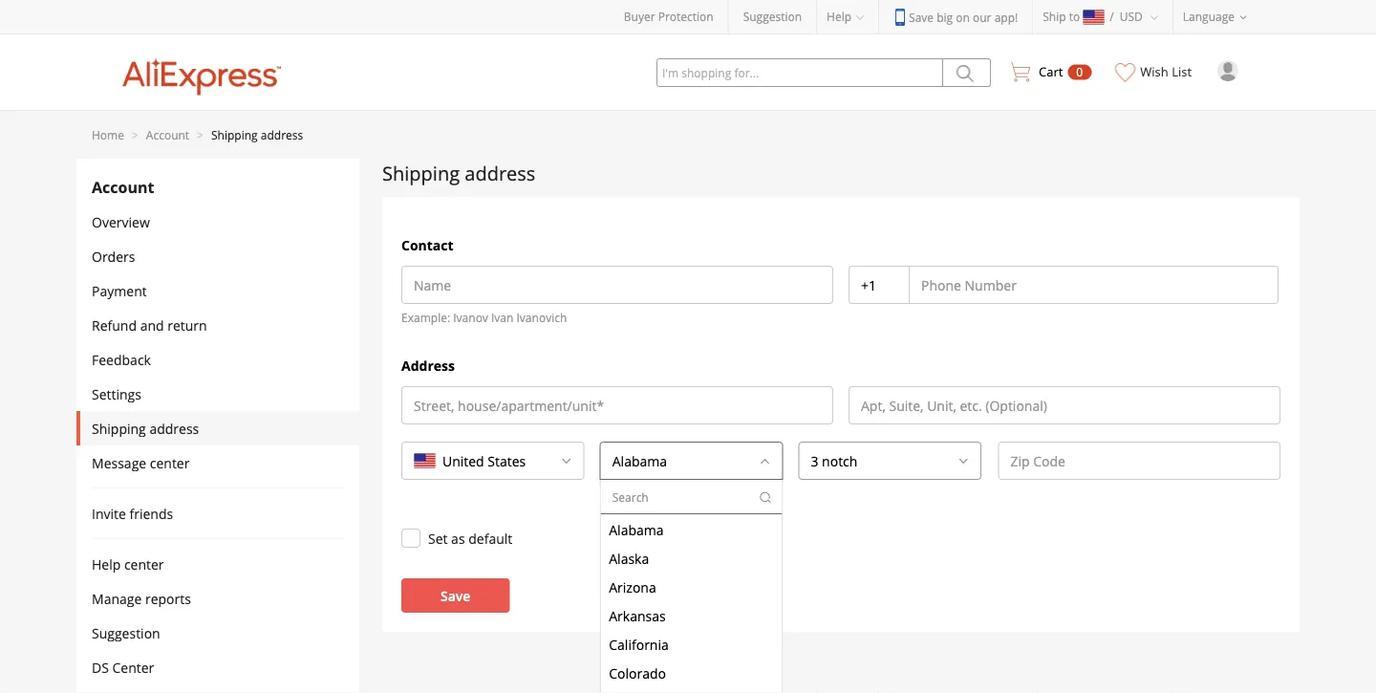 Task type: vqa. For each thing, say whether or not it's contained in the screenshot.
SAVE associated with Save
yes



Task type: locate. For each thing, give the bounding box(es) containing it.
shipping right account link
[[211, 127, 258, 142]]

center right message
[[150, 454, 190, 472]]

refund and return
[[92, 316, 207, 334]]

1 vertical spatial shipping address
[[92, 419, 199, 437]]

ship to
[[1043, 9, 1080, 24]]

home link
[[92, 127, 124, 142]]

1 horizontal spatial arrow down image
[[958, 455, 970, 467]]

help for help
[[827, 9, 852, 24]]

app!
[[995, 9, 1018, 25]]

united states
[[443, 452, 526, 470]]

suggestion up ds center
[[92, 624, 160, 642]]

shipping up message
[[92, 419, 146, 437]]

I'm shopping for... text field
[[657, 58, 944, 87]]

1 horizontal spatial save
[[909, 9, 934, 25]]

Name field
[[402, 267, 833, 303]]

0 horizontal spatial arrow down image
[[760, 455, 771, 467]]

address
[[261, 127, 303, 142], [465, 160, 536, 186], [150, 419, 199, 437]]

center up manage reports on the left of page
[[124, 555, 164, 573]]

language link
[[1174, 0, 1262, 33]]

arrow down image
[[760, 455, 771, 467], [958, 455, 970, 467]]

1 vertical spatial center
[[124, 555, 164, 573]]

account up the overview
[[92, 177, 154, 198]]

0 horizontal spatial suggestion
[[92, 624, 160, 642]]

2 vertical spatial address
[[150, 419, 199, 437]]

wish list link
[[1106, 34, 1203, 97]]

1 horizontal spatial >
[[197, 127, 204, 142]]

>
[[132, 127, 138, 142], [197, 127, 204, 142]]

1 vertical spatial address
[[465, 160, 536, 186]]

1 arrow down image from the left
[[760, 455, 771, 467]]

help for help center
[[92, 555, 121, 573]]

help
[[827, 9, 852, 24], [92, 555, 121, 573]]

Search field
[[515, 443, 537, 479]]

arizona
[[609, 578, 656, 596]]

/ usd
[[1110, 9, 1143, 24]]

manage reports
[[92, 589, 191, 608]]

0 vertical spatial address
[[261, 127, 303, 142]]

Zip Code field
[[999, 443, 1280, 479]]

0 horizontal spatial address
[[150, 419, 199, 437]]

alabama
[[613, 452, 667, 470], [609, 520, 664, 538]]

None submit
[[944, 58, 991, 87]]

suggestion
[[743, 9, 802, 24], [92, 624, 160, 642]]

None field
[[656, 443, 679, 479]]

2 arrow down image from the left
[[958, 455, 970, 467]]

ivan
[[491, 309, 514, 325]]

1 vertical spatial save
[[441, 586, 471, 604]]

0 horizontal spatial help
[[92, 555, 121, 573]]

shipping address link
[[211, 127, 303, 142]]

united
[[443, 452, 484, 470]]

> right 'home' link
[[132, 127, 138, 142]]

搜索 field
[[601, 481, 759, 513]]

save big on our app! link
[[894, 9, 1018, 26]]

save down 'as' at the left bottom of page
[[441, 586, 471, 604]]

help up 'manage'
[[92, 555, 121, 573]]

message center
[[92, 454, 190, 472]]

0 vertical spatial shipping address
[[382, 160, 536, 186]]

/
[[1110, 9, 1114, 24]]

suggestion up 'i'm shopping for...' text box
[[743, 9, 802, 24]]

buyer
[[624, 9, 655, 24]]

shipping address up message center
[[92, 419, 199, 437]]

1 vertical spatial help
[[92, 555, 121, 573]]

overview
[[92, 213, 150, 231]]

> right account link
[[197, 127, 204, 142]]

contact
[[402, 236, 454, 254]]

our
[[973, 9, 992, 25]]

list
[[1172, 63, 1192, 80]]

1 horizontal spatial help
[[827, 9, 852, 24]]

shipping address
[[382, 160, 536, 186], [92, 419, 199, 437]]

save for save big on our app!
[[909, 9, 934, 25]]

0 vertical spatial help
[[827, 9, 852, 24]]

alabama up alaska
[[609, 520, 664, 538]]

ds
[[92, 658, 109, 676]]

0 horizontal spatial shipping
[[92, 419, 146, 437]]

0 horizontal spatial >
[[132, 127, 138, 142]]

account
[[146, 127, 189, 142], [92, 177, 154, 198]]

alabama up 搜索 field at the bottom of page
[[613, 452, 667, 470]]

shipping address up contact
[[382, 160, 536, 186]]

shipping up contact
[[382, 160, 460, 186]]

alaska
[[609, 549, 649, 567]]

Street, house/apartment/unit* field
[[402, 387, 833, 424]]

shipping
[[211, 127, 258, 142], [382, 160, 460, 186], [92, 419, 146, 437]]

wish list
[[1141, 63, 1192, 80]]

0 vertical spatial center
[[150, 454, 190, 472]]

orders
[[92, 247, 135, 265]]

home
[[92, 127, 124, 142]]

1 vertical spatial account
[[92, 177, 154, 198]]

save inside button
[[441, 586, 471, 604]]

center for message center
[[150, 454, 190, 472]]

save left big
[[909, 9, 934, 25]]

0 vertical spatial suggestion
[[743, 9, 802, 24]]

help right suggestion link
[[827, 9, 852, 24]]

2 > from the left
[[197, 127, 204, 142]]

feedback
[[92, 350, 151, 369]]

language
[[1183, 9, 1235, 24]]

manage
[[92, 589, 142, 608]]

center
[[150, 454, 190, 472], [124, 555, 164, 573]]

+1 field
[[850, 267, 910, 303]]

save
[[909, 9, 934, 25], [441, 586, 471, 604]]

1 vertical spatial suggestion
[[92, 624, 160, 642]]

0 horizontal spatial shipping address
[[92, 419, 199, 437]]

0 vertical spatial save
[[909, 9, 934, 25]]

2 horizontal spatial shipping
[[382, 160, 460, 186]]

home > account > shipping address
[[92, 127, 303, 142]]

set
[[428, 529, 448, 547]]

states
[[488, 452, 526, 470]]

2 horizontal spatial address
[[465, 160, 536, 186]]

save inside "link"
[[909, 9, 934, 25]]

0 vertical spatial shipping
[[211, 127, 258, 142]]

0 vertical spatial alabama
[[613, 452, 667, 470]]

arrow down image
[[561, 455, 572, 467]]

account right home
[[146, 127, 189, 142]]

reports
[[145, 589, 191, 608]]

0 horizontal spatial save
[[441, 586, 471, 604]]

1 horizontal spatial suggestion
[[743, 9, 802, 24]]



Task type: describe. For each thing, give the bounding box(es) containing it.
invite
[[92, 504, 126, 522]]

0 vertical spatial account
[[146, 127, 189, 142]]

buyer protection
[[624, 9, 714, 24]]

example: ivanov ivan ivanovich
[[402, 309, 567, 325]]

big
[[937, 9, 953, 25]]

address
[[402, 356, 455, 374]]

ds center
[[92, 658, 154, 676]]

1 horizontal spatial shipping
[[211, 127, 258, 142]]

invite friends
[[92, 504, 173, 522]]

message
[[92, 454, 146, 472]]

center for help center
[[124, 555, 164, 573]]

protection
[[658, 9, 714, 24]]

Apt, Suite, Unit, etc. (Optional)
 field
[[850, 387, 1280, 424]]

payment
[[92, 282, 147, 300]]

as
[[451, 529, 465, 547]]

notch
[[822, 452, 858, 470]]

3
[[811, 452, 819, 470]]

1 > from the left
[[132, 127, 138, 142]]

example:
[[402, 309, 450, 325]]

3 notch
[[811, 452, 858, 470]]

center
[[112, 658, 154, 676]]

buyer protection link
[[624, 9, 714, 24]]

refund
[[92, 316, 137, 334]]

california
[[609, 635, 669, 653]]

friends
[[130, 504, 173, 522]]

account link
[[146, 127, 189, 142]]

return
[[168, 316, 207, 334]]

usd
[[1120, 9, 1143, 24]]

ivanov
[[453, 309, 488, 325]]

to
[[1069, 9, 1080, 24]]

1 horizontal spatial address
[[261, 127, 303, 142]]

1 vertical spatial shipping
[[382, 160, 460, 186]]

Phone Number field
[[910, 267, 1278, 303]]

arkansas
[[609, 606, 666, 625]]

wish
[[1141, 63, 1169, 80]]

save button
[[402, 578, 510, 613]]

ship
[[1043, 9, 1066, 24]]

save for save
[[441, 586, 471, 604]]

0
[[1077, 64, 1083, 80]]

and
[[140, 316, 164, 334]]

ivanovich
[[517, 309, 567, 325]]

cart
[[1039, 63, 1063, 80]]

1 horizontal spatial shipping address
[[382, 160, 536, 186]]

help center
[[92, 555, 164, 573]]

set as default
[[428, 529, 513, 547]]

1 vertical spatial alabama
[[609, 520, 664, 538]]

2 vertical spatial shipping
[[92, 419, 146, 437]]

suggestion link
[[743, 9, 802, 24]]

save big on our app!
[[909, 9, 1018, 25]]

default
[[469, 529, 513, 547]]

on
[[956, 9, 970, 25]]

settings
[[92, 385, 141, 403]]

colorado
[[609, 664, 666, 682]]



